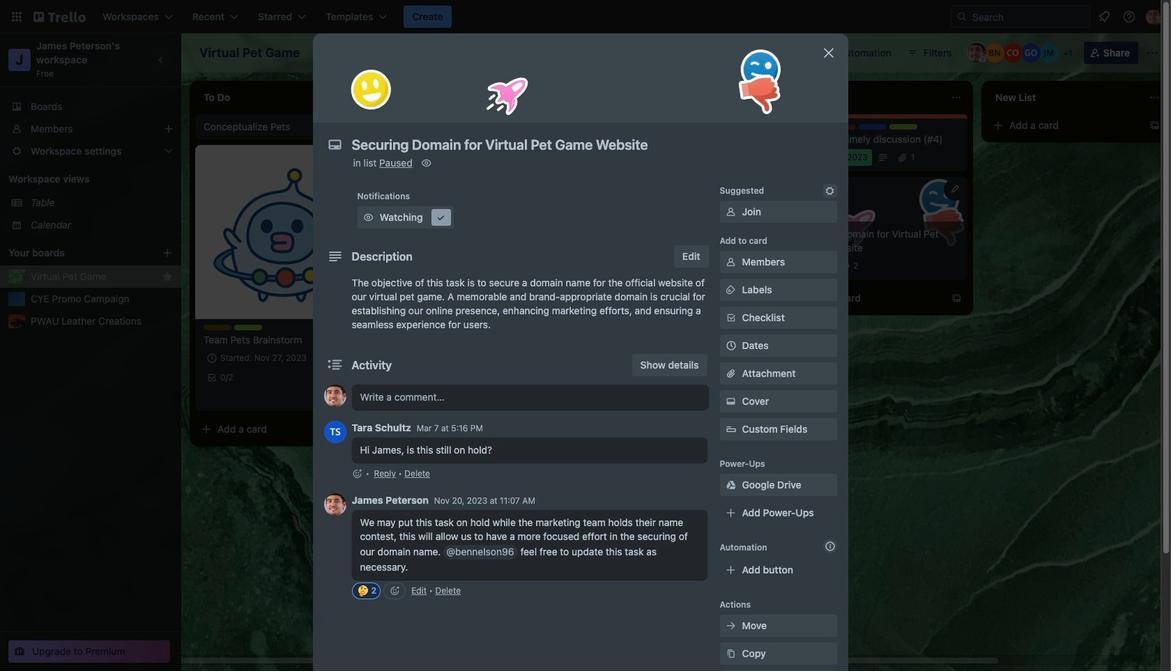 Task type: vqa. For each thing, say whether or not it's contained in the screenshot.
"text field"
yes



Task type: describe. For each thing, give the bounding box(es) containing it.
thumbsdown image
[[736, 70, 786, 120]]

add reaction image
[[384, 583, 406, 600]]

christina overa (christinaovera) image
[[1003, 43, 1023, 63]]

0 notifications image
[[1096, 8, 1113, 25]]

1 horizontal spatial create from template… image
[[555, 120, 566, 131]]

open information menu image
[[1123, 10, 1137, 24]]

star or unstar board image
[[315, 47, 327, 59]]

james peterson (jamespeterson93) image inside primary element
[[1146, 8, 1163, 25]]

color: bold lime, title: "team task" element
[[234, 325, 262, 331]]

primary element
[[0, 0, 1171, 33]]

add board image
[[162, 248, 173, 259]]

rocketship image
[[481, 70, 531, 120]]

starred icon image
[[162, 271, 173, 282]]

Write a comment text field
[[352, 385, 709, 410]]

gary orlando (garyorlando) image
[[1021, 43, 1041, 63]]

create from template… image
[[951, 293, 962, 304]]

search image
[[957, 11, 968, 22]]



Task type: locate. For each thing, give the bounding box(es) containing it.
laugh image
[[736, 45, 786, 95]]

Search field
[[951, 6, 1091, 28]]

smile image
[[345, 64, 396, 115]]

jeremy miller (jeremymiller198) image
[[1040, 43, 1059, 63]]

color: bold lime, title: none image
[[890, 124, 918, 130]]

your boards with 3 items element
[[8, 245, 141, 261]]

color: blue, title: "fyi" element
[[859, 124, 887, 130]]

ben nelson (bennelson96) image
[[985, 43, 1005, 63]]

sm image
[[823, 184, 837, 198], [724, 205, 738, 219], [362, 211, 375, 225], [724, 283, 738, 297], [724, 395, 738, 409], [724, 619, 738, 633]]

tara schultz (taraschultz7) image
[[324, 421, 346, 443]]

Board name text field
[[192, 42, 307, 64]]

james peterson (jamespeterson93) image
[[324, 494, 346, 516]]

color: yellow, title: none image
[[204, 325, 232, 331]]

color: red, title: "blocker" element
[[828, 124, 856, 130]]

james peterson (jamespeterson93) image
[[1146, 8, 1163, 25], [967, 43, 987, 63], [324, 385, 346, 407], [351, 389, 368, 406]]

0 horizontal spatial create from template… image
[[357, 424, 368, 435]]

add reaction image
[[352, 467, 363, 481]]

workspace navigation collapse icon image
[[152, 50, 172, 70]]

None text field
[[345, 132, 805, 158]]

2 horizontal spatial create from template… image
[[1149, 120, 1160, 131]]

create from template… image
[[555, 120, 566, 131], [1149, 120, 1160, 131], [357, 424, 368, 435]]

edit card image
[[950, 183, 961, 195]]

sm image
[[420, 156, 434, 170], [434, 211, 448, 225], [724, 255, 738, 269], [724, 647, 738, 661]]

close dialog image
[[820, 45, 837, 61]]

show menu image
[[1146, 46, 1160, 60]]

None checkbox
[[798, 149, 872, 166]]



